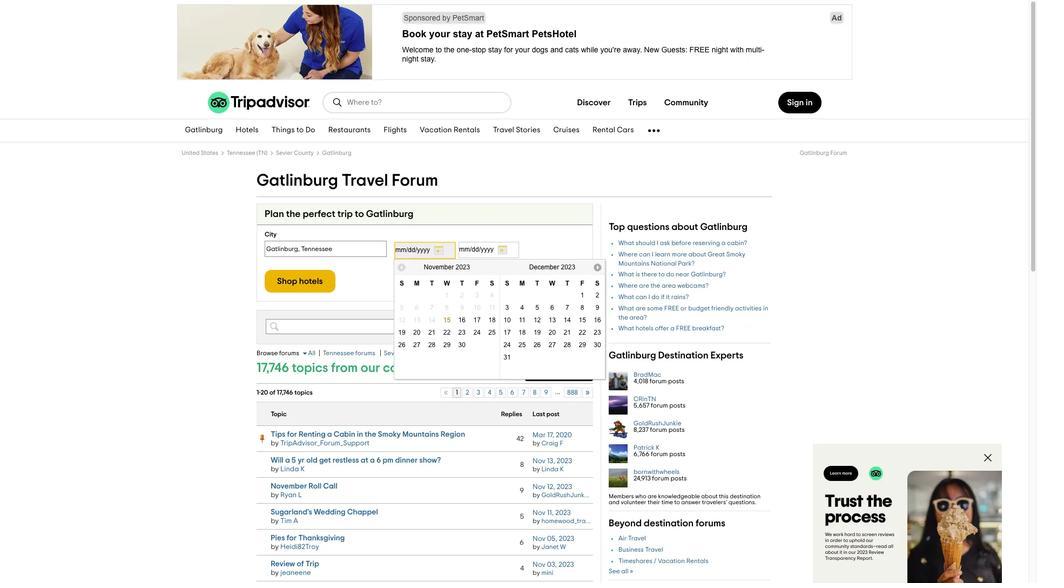 Task type: describe. For each thing, give the bounding box(es) containing it.
ryan
[[280, 492, 297, 499]]

cabin?
[[727, 240, 747, 246]]

2 21 from the left
[[564, 329, 571, 337]]

0 vertical spatial »
[[586, 388, 590, 397]]

0 horizontal spatial 17
[[474, 317, 481, 324]]

ask
[[660, 240, 670, 246]]

trips
[[628, 98, 647, 107]]

goldrushjunkie link
[[634, 420, 682, 427]]

l
[[298, 492, 302, 499]]

last
[[533, 411, 545, 418]]

rentals inside "link"
[[454, 127, 480, 134]]

f for november 2023
[[475, 280, 479, 287]]

trip
[[306, 560, 319, 568]]

sign in link
[[779, 92, 821, 113]]

9 link
[[541, 388, 551, 398]]

it
[[666, 294, 670, 300]]

0 vertical spatial 17,746
[[257, 362, 289, 375]]

is
[[636, 271, 640, 278]]

nov for l
[[533, 483, 546, 491]]

knowledgeable
[[658, 494, 700, 500]]

tennessee for tennessee (tn)
[[227, 150, 255, 156]]

42
[[517, 435, 524, 443]]

8,237
[[634, 427, 649, 433]]

thanksgiving
[[298, 534, 345, 542]]

a right 'offer'
[[671, 325, 675, 332]]

sevier for sevier county forums
[[384, 350, 402, 357]]

w inside nov 05, 2023 by janet w
[[560, 544, 566, 550]]

1 vertical spatial 24
[[504, 341, 511, 349]]

goldrushjunkie image
[[609, 420, 628, 439]]

destination inside members who are knowledgeable about this destination and volunteer their time to answer travelers' questions.
[[730, 494, 761, 500]]

reserving
[[693, 240, 720, 246]]

bradmac
[[634, 372, 661, 378]]

1 13 from the left
[[413, 317, 421, 324]]

0 vertical spatial forum
[[831, 150, 847, 156]]

0 horizontal spatial forum
[[392, 172, 438, 189]]

1 t from the left
[[430, 280, 434, 287]]

a inside the tips for renting a cabin in the smoky mountains region by tripadvisor_forum_support
[[327, 431, 332, 439]]

tips
[[271, 431, 286, 439]]

forums for tennessee forums
[[355, 350, 375, 357]]

6 left janet
[[520, 539, 524, 547]]

trips button
[[620, 92, 656, 113]]

vacation rentals
[[420, 127, 480, 134]]

janet
[[542, 544, 559, 550]]

0 vertical spatial 3
[[475, 292, 479, 299]]

experts
[[711, 351, 744, 361]]

time
[[662, 500, 673, 506]]

by for nov 03, 2023
[[533, 570, 540, 576]]

cruises
[[553, 127, 580, 134]]

bornwithwheels 24,913 forum posts
[[634, 469, 687, 482]]

beyond
[[609, 519, 642, 529]]

11,
[[547, 509, 554, 517]]

mar
[[533, 431, 546, 439]]

travel stories link
[[487, 119, 547, 142]]

1 horizontal spatial 10
[[504, 317, 511, 324]]

the left area?
[[619, 314, 628, 321]]

mountains inside the tips for renting a cabin in the smoky mountains region by tripadvisor_forum_support
[[403, 431, 439, 439]]

2 23 from the left
[[594, 329, 601, 337]]

jeaneene link
[[280, 569, 311, 577]]

1 horizontal spatial 2
[[466, 390, 469, 396]]

2 12 from the left
[[534, 317, 541, 324]]

1 23 from the left
[[458, 329, 466, 337]]

1 vertical spatial topics
[[295, 390, 313, 396]]

2 horizontal spatial 20
[[549, 329, 556, 337]]

patrick k image
[[609, 445, 628, 464]]

linda k link for 13,
[[542, 466, 564, 473]]

1 26 from the left
[[398, 341, 406, 349]]

crintn image
[[609, 396, 628, 415]]

about inside members who are knowledgeable about this destination and volunteer their time to answer travelers' questions.
[[701, 494, 718, 500]]

0 vertical spatial 24
[[474, 329, 481, 337]]

discover button
[[569, 92, 620, 113]]

1 horizontal spatial 1
[[456, 390, 458, 396]]

0 horizontal spatial mm/dd/yyyy
[[395, 246, 430, 254]]

posts for bradmac 4,018 forum posts
[[668, 378, 684, 385]]

there
[[642, 271, 657, 278]]

city
[[265, 231, 277, 238]]

about inside what should i ask before reserving a cabin? where can i learn more about great smoky mountains national park? what is there to do near gatlinburg? where are the area webcams? what can i do if it rains? what are some free or budget friendly activities in the area? what hotels offer a free breakfast?
[[689, 251, 706, 258]]

travelers'
[[702, 500, 727, 506]]

restless
[[333, 457, 359, 465]]

w for november
[[444, 280, 450, 287]]

flights
[[384, 127, 407, 134]]

1 vertical spatial 3
[[505, 304, 509, 312]]

1 vertical spatial 17
[[504, 329, 511, 337]]

beyond destination forums
[[609, 519, 726, 529]]

gatlinburg forum
[[800, 150, 847, 156]]

5 down december
[[536, 304, 539, 312]]

travel up /
[[645, 547, 663, 553]]

county for sevier county
[[294, 150, 314, 156]]

will a 5 yr old get restless at a 6 pm dinner show? by linda k
[[271, 457, 441, 473]]

1 horizontal spatial 11
[[519, 317, 526, 324]]

will
[[271, 457, 284, 465]]

december 2023
[[529, 263, 575, 271]]

2 s from the left
[[490, 280, 494, 287]]

what should i ask before reserving a cabin? where can i learn more about great smoky mountains national park? what is there to do near gatlinburg? where are the area webcams? what can i do if it rains? what are some free or budget friendly activities in the area? what hotels offer a free breakfast?
[[619, 240, 768, 332]]

discover
[[577, 98, 611, 107]]

patrick
[[634, 445, 655, 451]]

2023 for sugarland's wedding chappel
[[555, 509, 571, 517]]

webcams?
[[677, 283, 709, 289]]

rentals inside air travel business travel timeshares / vacation rentals see all »
[[686, 558, 709, 564]]

hotels
[[236, 127, 259, 134]]

0 vertical spatial topics
[[292, 362, 328, 375]]

2023 for review of trip
[[559, 561, 574, 569]]

browse
[[257, 350, 278, 357]]

see
[[609, 568, 620, 575]]

1 horizontal spatial mm/dd/yyyy
[[459, 246, 494, 253]]

2 19 from the left
[[534, 329, 541, 337]]

pies for thanksgiving link
[[271, 534, 345, 542]]

in inside the tips for renting a cabin in the smoky mountains region by tripadvisor_forum_support
[[357, 431, 363, 439]]

1 19 from the left
[[398, 329, 406, 337]]

mar 17, 2020 by craig f
[[533, 431, 572, 447]]

5 inside will a 5 yr old get restless at a 6 pm dinner show? by linda k
[[292, 457, 296, 465]]

craig f link
[[542, 440, 563, 447]]

1 vertical spatial free
[[676, 325, 691, 332]]

close image
[[982, 452, 994, 464]]

1 vertical spatial are
[[636, 305, 646, 312]]

their
[[648, 500, 660, 506]]

0 vertical spatial 11
[[489, 304, 496, 312]]

tim
[[280, 518, 292, 525]]

nov inside 'nov 03, 2023 by mini'
[[533, 561, 546, 569]]

forum for 5,657
[[651, 403, 668, 409]]

1 vertical spatial 18
[[519, 329, 526, 337]]

air travel business travel timeshares / vacation rentals see all »
[[609, 536, 709, 575]]

posts for goldrushjunkie 8,237 forum posts
[[669, 427, 685, 433]]

linda k link for a
[[280, 466, 305, 473]]

at
[[361, 457, 368, 465]]

nov 03, 2023 by mini
[[533, 561, 574, 576]]

1 28 from the left
[[428, 341, 436, 349]]

top
[[609, 223, 625, 232]]

tripadvisor_forum_support link
[[280, 440, 370, 447]]

0 vertical spatial do
[[666, 271, 674, 278]]

crintn link
[[634, 396, 656, 403]]

2 22 from the left
[[579, 329, 586, 337]]

tennessee for tennessee forums
[[323, 350, 354, 357]]

0 horizontal spatial 20
[[261, 390, 268, 396]]

1 12 from the left
[[398, 317, 406, 324]]

travel up business travel link
[[628, 536, 646, 542]]

5 link
[[496, 388, 506, 398]]

f for december 2023
[[580, 280, 584, 287]]

hotels
[[636, 325, 654, 332]]

sevier county forums link
[[384, 350, 446, 357]]

to left do at the top left
[[297, 127, 304, 134]]

1 vertical spatial advertisement region
[[813, 444, 1002, 583]]

2023 for november roll call
[[557, 483, 572, 491]]

2 what from the top
[[619, 271, 634, 278]]

restaurants
[[328, 127, 371, 134]]

travel up trip
[[342, 172, 388, 189]]

posts inside the patrick k 6,766 forum posts
[[669, 451, 686, 458]]

2 t from the left
[[460, 280, 464, 287]]

sevier for sevier county
[[276, 150, 293, 156]]

1 vertical spatial can
[[636, 294, 647, 300]]

sevier county forums
[[384, 350, 446, 357]]

forum inside the patrick k 6,766 forum posts
[[651, 451, 668, 458]]

5 what from the top
[[619, 325, 634, 332]]

2 for 8
[[596, 292, 599, 299]]

0 vertical spatial gatlinburg link
[[179, 119, 229, 142]]

2023 for pies for thanksgiving
[[559, 535, 574, 543]]

near
[[676, 271, 690, 278]]

smoky inside the tips for renting a cabin in the smoky mountains region by tripadvisor_forum_support
[[378, 431, 401, 439]]

3 s from the left
[[505, 280, 509, 287]]

air travel link
[[619, 536, 646, 542]]

in inside "link"
[[806, 98, 813, 107]]

by for review of trip
[[271, 569, 279, 577]]

questions
[[627, 223, 670, 232]]

call
[[323, 483, 337, 491]]

2 15 from the left
[[579, 317, 586, 324]]

1 vertical spatial 17,746
[[277, 390, 293, 396]]

2 26 from the left
[[534, 341, 541, 349]]

2 vertical spatial i
[[649, 294, 650, 300]]

linda inside nov 13, 2023 by linda k
[[542, 466, 559, 473]]

a right will
[[285, 457, 290, 465]]

forums for browse forums
[[279, 350, 299, 357]]

nov 13, 2023 link
[[533, 457, 572, 465]]

by for mar 17, 2020
[[533, 440, 540, 447]]

forum for 8,237
[[650, 427, 667, 433]]

nov 05, 2023 link
[[533, 535, 574, 543]]

2 for 10
[[460, 292, 464, 299]]

1 horizontal spatial 25
[[519, 341, 526, 349]]

1 14 from the left
[[428, 317, 436, 324]]

by for pies for thanksgiving
[[271, 544, 279, 551]]

november roll call by ryan l
[[271, 483, 337, 499]]

show?
[[419, 457, 441, 465]]

1 22 from the left
[[443, 329, 451, 337]]

1 vertical spatial i
[[652, 251, 654, 258]]

destination
[[658, 351, 709, 361]]

1 21 from the left
[[428, 329, 436, 337]]

chappel
[[347, 508, 378, 517]]

goldrushjunkie
[[634, 420, 682, 427]]

the right "plan" on the top of page
[[286, 210, 301, 219]]

business
[[619, 547, 644, 553]]

nov for get
[[533, 457, 546, 465]]

3 inside "link"
[[477, 390, 480, 396]]

0 vertical spatial 18
[[489, 317, 496, 324]]

should
[[636, 240, 656, 246]]

(tn)
[[257, 150, 268, 156]]

nov 03, 2023 link
[[533, 561, 574, 569]]

posts for crintn 5,657 forum posts
[[670, 403, 686, 409]]

k inside nov 13, 2023 by linda k
[[560, 466, 564, 473]]

1 horizontal spatial 20
[[413, 329, 421, 337]]

mini
[[542, 570, 553, 576]]

0 horizontal spatial do
[[652, 294, 660, 300]]

888
[[567, 390, 578, 396]]

last post
[[533, 411, 560, 418]]

posts for bornwithwheels 24,913 forum posts
[[671, 476, 687, 482]]

2 30 from the left
[[594, 341, 601, 349]]



Task type: locate. For each thing, give the bounding box(es) containing it.
None search field
[[323, 93, 510, 112]]

0 vertical spatial can
[[639, 251, 651, 258]]

1 vertical spatial destination
[[644, 519, 694, 529]]

things to do
[[272, 127, 315, 134]]

28 up sevier county forums
[[428, 341, 436, 349]]

the down "there"
[[651, 283, 660, 289]]

tripadvisor image
[[208, 92, 309, 113]]

1 s from the left
[[400, 280, 404, 287]]

nov left 12,
[[533, 483, 546, 491]]

6 inside will a 5 yr old get restless at a 6 pm dinner show? by linda k
[[377, 457, 381, 465]]

by down the review
[[271, 569, 279, 577]]

by inside "nov 11, 2023 by homewood_tra..."
[[533, 518, 540, 524]]

bradmac 4,018 forum posts
[[634, 372, 684, 385]]

and
[[609, 500, 620, 506]]

to down national
[[659, 271, 665, 278]]

by inside nov 05, 2023 by janet w
[[533, 544, 540, 550]]

1 for 9
[[445, 292, 449, 299]]

states
[[201, 150, 218, 156]]

learn
[[655, 251, 671, 258]]

f inside mar 17, 2020 by craig f
[[560, 440, 563, 447]]

november 2023
[[424, 263, 470, 271]]

all
[[621, 568, 629, 575]]

9 inside "link"
[[544, 390, 548, 396]]

1 horizontal spatial destination
[[730, 494, 761, 500]]

City text field
[[265, 241, 387, 257]]

2 vertical spatial 3
[[477, 390, 480, 396]]

1 horizontal spatial k
[[560, 466, 564, 473]]

renting
[[299, 431, 326, 439]]

7 down november 2023
[[430, 304, 434, 312]]

forum inside bradmac 4,018 forum posts
[[650, 378, 667, 385]]

5 up sevier county forums
[[400, 304, 404, 312]]

17,746 down browse forums
[[257, 362, 289, 375]]

by inside nov 12, 2023 by goldrushjunk...
[[533, 492, 540, 498]]

by for nov 11, 2023
[[533, 518, 540, 524]]

1 horizontal spatial in
[[763, 305, 768, 312]]

november for roll
[[271, 483, 307, 491]]

1 vertical spatial 25
[[519, 341, 526, 349]]

posts inside "goldrushjunkie 8,237 forum posts"
[[669, 427, 685, 433]]

yr
[[298, 457, 305, 465]]

bradmac image
[[609, 372, 628, 391]]

3 up gatlinburg forums
[[475, 292, 479, 299]]

i
[[657, 240, 659, 246], [652, 251, 654, 258], [649, 294, 650, 300]]

1 horizontal spatial f
[[560, 440, 563, 447]]

forum for 24,913
[[652, 476, 669, 482]]

1 for 7
[[581, 292, 584, 299]]

forum inside bornwithwheels 24,913 forum posts
[[652, 476, 669, 482]]

2 linda from the left
[[542, 466, 559, 473]]

20
[[413, 329, 421, 337], [549, 329, 556, 337], [261, 390, 268, 396]]

nov left 13,
[[533, 457, 546, 465]]

2 horizontal spatial f
[[580, 280, 584, 287]]

county down do at the top left
[[294, 150, 314, 156]]

2 vertical spatial are
[[648, 494, 657, 500]]

forum right 6,766
[[651, 451, 668, 458]]

2023 inside nov 12, 2023 by goldrushjunk...
[[557, 483, 572, 491]]

2 horizontal spatial 1
[[581, 292, 584, 299]]

about left this
[[701, 494, 718, 500]]

t
[[430, 280, 434, 287], [460, 280, 464, 287], [535, 280, 539, 287], [565, 280, 569, 287]]

nov 12, 2023 link
[[533, 483, 572, 491]]

of inside review of trip by jeaneene
[[297, 560, 304, 568]]

for up the heidi82troy link
[[287, 534, 297, 542]]

k down 'yr'
[[301, 466, 305, 473]]

national
[[651, 260, 677, 267]]

0 horizontal spatial destination
[[644, 519, 694, 529]]

1 vertical spatial for
[[287, 534, 297, 542]]

will a 5 yr old get restless at a 6 pm dinner show? link
[[271, 457, 441, 465]]

by left ryan
[[271, 492, 279, 499]]

17,746 up topic
[[277, 390, 293, 396]]

w down nov 05, 2023 'link'
[[560, 544, 566, 550]]

forum inside crintn 5,657 forum posts
[[651, 403, 668, 409]]

0 horizontal spatial 7
[[430, 304, 434, 312]]

17,
[[547, 431, 554, 439]]

w down december 2023
[[549, 280, 555, 287]]

0 horizontal spatial 15
[[443, 317, 451, 324]]

1 horizontal spatial gatlinburg link
[[322, 150, 352, 156]]

some
[[647, 305, 663, 312]]

0 vertical spatial free
[[664, 305, 679, 312]]

to right trip
[[355, 210, 364, 219]]

2 16 from the left
[[594, 317, 601, 324]]

dialog
[[813, 444, 1002, 583]]

by left tim
[[271, 518, 279, 525]]

0 horizontal spatial 28
[[428, 341, 436, 349]]

0 vertical spatial about
[[672, 223, 698, 232]]

for for pies
[[287, 534, 297, 542]]

1 horizontal spatial m
[[520, 280, 525, 287]]

tennessee (tn)
[[227, 150, 268, 156]]

rentals left travel stories
[[454, 127, 480, 134]]

mountains up is
[[619, 260, 650, 267]]

1 vertical spatial 10
[[504, 317, 511, 324]]

more
[[672, 251, 687, 258]]

None submit
[[265, 270, 335, 293], [529, 319, 562, 335], [265, 270, 335, 293], [529, 319, 562, 335]]

patrick k link
[[634, 445, 660, 451]]

by inside sugarland's wedding chappel by tim a
[[271, 518, 279, 525]]

15
[[443, 317, 451, 324], [579, 317, 586, 324]]

6,766
[[634, 451, 650, 458]]

26 up 8 link
[[534, 341, 541, 349]]

friendly
[[711, 305, 734, 312]]

crintn
[[634, 396, 656, 403]]

0 horizontal spatial in
[[357, 431, 363, 439]]

2023 inside nov 13, 2023 by linda k
[[557, 457, 572, 465]]

by down tips
[[271, 440, 279, 447]]

0 horizontal spatial november
[[271, 483, 307, 491]]

by inside will a 5 yr old get restless at a 6 pm dinner show? by linda k
[[271, 466, 279, 473]]

2 horizontal spatial 7
[[566, 304, 569, 312]]

sugarland's wedding chappel link
[[271, 508, 378, 517]]

tennessee forums link
[[323, 350, 375, 357]]

10 up gatlinburg forums
[[474, 304, 481, 312]]

5 nov from the top
[[533, 561, 546, 569]]

for inside pies for thanksgiving by heidi82troy
[[287, 534, 297, 542]]

1 horizontal spatial 23
[[594, 329, 601, 337]]

about up park?
[[689, 251, 706, 258]]

by inside mar 17, 2020 by craig f
[[533, 440, 540, 447]]

smoky inside what should i ask before reserving a cabin? where can i learn more about great smoky mountains national park? what is there to do near gatlinburg? where are the area webcams? what can i do if it rains? what are some free or budget friendly activities in the area? what hotels offer a free breakfast?
[[727, 251, 746, 258]]

nov inside nov 12, 2023 by goldrushjunk...
[[533, 483, 546, 491]]

0 horizontal spatial 24
[[474, 329, 481, 337]]

by inside pies for thanksgiving by heidi82troy
[[271, 544, 279, 551]]

1 vertical spatial vacation
[[658, 558, 685, 564]]

17,746 topics from our community
[[257, 362, 447, 375]]

5 inside 5 link
[[499, 390, 503, 396]]

2023
[[456, 263, 470, 271], [561, 263, 575, 271], [557, 457, 572, 465], [557, 483, 572, 491], [555, 509, 571, 517], [559, 535, 574, 543], [559, 561, 574, 569]]

where
[[619, 251, 638, 258], [619, 283, 638, 289]]

5 left the 11, on the bottom of page
[[520, 513, 524, 521]]

1 horizontal spatial 13
[[549, 317, 556, 324]]

1 horizontal spatial county
[[404, 350, 425, 357]]

tennessee left (tn)
[[227, 150, 255, 156]]

0 horizontal spatial 11
[[489, 304, 496, 312]]

1 15 from the left
[[443, 317, 451, 324]]

forums
[[480, 323, 500, 330], [279, 350, 299, 357], [355, 350, 375, 357], [426, 350, 446, 357], [696, 519, 726, 529]]

2023 inside nov 05, 2023 by janet w
[[559, 535, 574, 543]]

12 up sevier county forums
[[398, 317, 406, 324]]

by inside nov 13, 2023 by linda k
[[533, 466, 540, 473]]

trip
[[337, 210, 353, 219]]

0 vertical spatial 25
[[489, 329, 496, 337]]

tips for renting a cabin in the smoky mountains region link
[[271, 431, 465, 439]]

k down nov 13, 2023 link
[[560, 466, 564, 473]]

nov inside "nov 11, 2023 by homewood_tra..."
[[533, 509, 546, 517]]

1 vertical spatial mountains
[[403, 431, 439, 439]]

29 up » link
[[579, 341, 586, 349]]

0 vertical spatial november
[[424, 263, 454, 271]]

forum inside "goldrushjunkie 8,237 forum posts"
[[650, 427, 667, 433]]

m for november 2023
[[414, 280, 420, 287]]

forum right 5,657
[[651, 403, 668, 409]]

2 29 from the left
[[579, 341, 586, 349]]

1 horizontal spatial 30
[[594, 341, 601, 349]]

november for 2023
[[424, 263, 454, 271]]

for right tips
[[287, 431, 297, 439]]

2 28 from the left
[[564, 341, 571, 349]]

1 horizontal spatial 21
[[564, 329, 571, 337]]

4 s from the left
[[595, 280, 600, 287]]

3 t from the left
[[535, 280, 539, 287]]

0 horizontal spatial linda
[[280, 466, 299, 473]]

2 14 from the left
[[564, 317, 571, 324]]

sevier county
[[276, 150, 314, 156]]

nov up mini
[[533, 561, 546, 569]]

0 horizontal spatial 10
[[474, 304, 481, 312]]

0 vertical spatial vacation
[[420, 127, 452, 134]]

11 right gatlinburg forums
[[519, 317, 526, 324]]

volunteer
[[621, 500, 647, 506]]

i left learn
[[652, 251, 654, 258]]

1 nov from the top
[[533, 457, 546, 465]]

1 what from the top
[[619, 240, 634, 246]]

2023 inside 'nov 03, 2023 by mini'
[[559, 561, 574, 569]]

posts inside crintn 5,657 forum posts
[[670, 403, 686, 409]]

nov 11, 2023 by homewood_tra...
[[533, 509, 591, 524]]

0 horizontal spatial w
[[444, 280, 450, 287]]

smoky
[[727, 251, 746, 258], [378, 431, 401, 439]]

pies for thanksgiving by heidi82troy
[[271, 534, 345, 551]]

1 horizontal spatial sevier
[[384, 350, 402, 357]]

1-
[[257, 390, 261, 396]]

» right all
[[630, 568, 633, 575]]

cars
[[617, 127, 634, 134]]

where down should
[[619, 251, 638, 258]]

hotels link
[[229, 119, 265, 142]]

» inside air travel business travel timeshares / vacation rentals see all »
[[630, 568, 633, 575]]

by inside november roll call by ryan l
[[271, 492, 279, 499]]

k inside will a 5 yr old get restless at a 6 pm dinner show? by linda k
[[301, 466, 305, 473]]

1 27 from the left
[[413, 341, 421, 349]]

7 down december 2023
[[566, 304, 569, 312]]

nov 11, 2023 link
[[533, 509, 571, 517]]

sevier up community
[[384, 350, 402, 357]]

by for sugarland's wedding chappel
[[271, 518, 279, 525]]

search image
[[332, 97, 343, 108]]

area
[[662, 283, 676, 289]]

gatlinburg link up united states link
[[179, 119, 229, 142]]

tennessee up from
[[323, 350, 354, 357]]

0 horizontal spatial of
[[269, 390, 276, 396]]

0 horizontal spatial 26
[[398, 341, 406, 349]]

2023 inside "nov 11, 2023 by homewood_tra..."
[[555, 509, 571, 517]]

vacation inside air travel business travel timeshares / vacation rentals see all »
[[658, 558, 685, 564]]

sevier county link
[[276, 150, 314, 156]]

to inside what should i ask before reserving a cabin? where can i learn more about great smoky mountains national park? what is there to do near gatlinburg? where are the area webcams? what can i do if it rains? what are some free or budget friendly activities in the area? what hotels offer a free breakfast?
[[659, 271, 665, 278]]

do left if
[[652, 294, 660, 300]]

2 where from the top
[[619, 283, 638, 289]]

w down november 2023
[[444, 280, 450, 287]]

2 27 from the left
[[549, 341, 556, 349]]

destination down time
[[644, 519, 694, 529]]

1 horizontal spatial 27
[[549, 341, 556, 349]]

free down the or
[[676, 325, 691, 332]]

11 up gatlinburg forums
[[489, 304, 496, 312]]

roll
[[309, 483, 322, 491]]

0 horizontal spatial gatlinburg link
[[179, 119, 229, 142]]

3 nov from the top
[[533, 509, 546, 517]]

23
[[458, 329, 466, 337], [594, 329, 601, 337]]

in inside what should i ask before reserving a cabin? where can i learn more about great smoky mountains national park? what is there to do near gatlinburg? where are the area webcams? what can i do if it rains? what are some free or budget friendly activities in the area? what hotels offer a free breakfast?
[[763, 305, 768, 312]]

1 horizontal spatial tennessee
[[323, 350, 354, 357]]

questions.
[[729, 500, 756, 506]]

1 vertical spatial »
[[630, 568, 633, 575]]

Search search field
[[347, 98, 502, 108]]

by for nov 12, 2023
[[533, 492, 540, 498]]

6 link
[[507, 388, 518, 398]]

0 horizontal spatial sevier
[[276, 150, 293, 156]]

nov
[[533, 457, 546, 465], [533, 483, 546, 491], [533, 509, 546, 517], [533, 535, 546, 543], [533, 561, 546, 569]]

for
[[287, 431, 297, 439], [287, 534, 297, 542]]

can down should
[[639, 251, 651, 258]]

vacation right /
[[658, 558, 685, 564]]

before
[[672, 240, 691, 246]]

for for tips
[[287, 431, 297, 439]]

0 horizontal spatial 18
[[489, 317, 496, 324]]

linda down 13,
[[542, 466, 559, 473]]

0 vertical spatial 17
[[474, 317, 481, 324]]

0 vertical spatial destination
[[730, 494, 761, 500]]

5 left 'yr'
[[292, 457, 296, 465]]

0 horizontal spatial 13
[[413, 317, 421, 324]]

1 16 from the left
[[458, 317, 466, 324]]

1 where from the top
[[619, 251, 638, 258]]

4 nov from the top
[[533, 535, 546, 543]]

of up the jeaneene
[[297, 560, 304, 568]]

linda k link down 'yr'
[[280, 466, 305, 473]]

0 horizontal spatial mountains
[[403, 431, 439, 439]]

forum right '8,237'
[[650, 427, 667, 433]]

1 vertical spatial tennessee
[[323, 350, 354, 357]]

the
[[286, 210, 301, 219], [651, 283, 660, 289], [619, 314, 628, 321], [365, 431, 376, 439]]

1 horizontal spatial w
[[549, 280, 555, 287]]

sticky image
[[258, 433, 267, 446]]

the inside the tips for renting a cabin in the smoky mountains region by tripadvisor_forum_support
[[365, 431, 376, 439]]

1 vertical spatial in
[[763, 305, 768, 312]]

14
[[428, 317, 436, 324], [564, 317, 571, 324]]

29 down gatlinburg forums
[[443, 341, 451, 349]]

wedding
[[314, 508, 346, 517]]

2 vertical spatial in
[[357, 431, 363, 439]]

m for december 2023
[[520, 280, 525, 287]]

for inside the tips for renting a cabin in the smoky mountains region by tripadvisor_forum_support
[[287, 431, 297, 439]]

0 vertical spatial for
[[287, 431, 297, 439]]

4,018
[[634, 378, 648, 385]]

by inside 'nov 03, 2023 by mini'
[[533, 570, 540, 576]]

post
[[547, 411, 560, 418]]

1 horizontal spatial 28
[[564, 341, 571, 349]]

or
[[681, 305, 687, 312]]

november inside november roll call by ryan l
[[271, 483, 307, 491]]

nov inside nov 13, 2023 by linda k
[[533, 457, 546, 465]]

3 what from the top
[[619, 294, 634, 300]]

by for nov 13, 2023
[[533, 466, 540, 473]]

posts up the patrick k 6,766 forum posts
[[669, 427, 685, 433]]

0 vertical spatial advertisement region
[[0, 4, 1029, 82]]

1 vertical spatial about
[[689, 251, 706, 258]]

can up area?
[[636, 294, 647, 300]]

1 vertical spatial county
[[404, 350, 425, 357]]

0 horizontal spatial linda k link
[[280, 466, 305, 473]]

0 vertical spatial are
[[639, 283, 649, 289]]

8
[[445, 304, 449, 312], [581, 304, 584, 312], [533, 390, 537, 396], [520, 461, 524, 469]]

forum right 24,913
[[652, 476, 669, 482]]

of right 1-
[[269, 390, 276, 396]]

mm/dd/yyyy
[[459, 246, 494, 253], [395, 246, 430, 254]]

2 horizontal spatial 2
[[596, 292, 599, 299]]

0 vertical spatial i
[[657, 240, 659, 246]]

f
[[475, 280, 479, 287], [580, 280, 584, 287], [560, 440, 563, 447]]

13 up sevier county forums
[[413, 317, 421, 324]]

05,
[[547, 535, 557, 543]]

patrick k 6,766 forum posts
[[634, 445, 686, 458]]

do up area
[[666, 271, 674, 278]]

sevier right (tn)
[[276, 150, 293, 156]]

0 horizontal spatial 2
[[460, 292, 464, 299]]

5 right 4 link
[[499, 390, 503, 396]]

2 linda k link from the left
[[542, 466, 564, 473]]

region
[[441, 431, 465, 439]]

k right patrick
[[656, 445, 660, 451]]

united
[[182, 150, 200, 156]]

mar 17, 2020 link
[[533, 431, 572, 439]]

a up great
[[722, 240, 726, 246]]

in right sign
[[806, 98, 813, 107]]

1 29 from the left
[[443, 341, 451, 349]]

k inside the patrick k 6,766 forum posts
[[656, 445, 660, 451]]

in right cabin
[[357, 431, 363, 439]]

county for sevier county forums
[[404, 350, 425, 357]]

2 nov from the top
[[533, 483, 546, 491]]

6 inside 'link'
[[510, 390, 514, 396]]

1 m from the left
[[414, 280, 420, 287]]

cabin
[[334, 431, 355, 439]]

1 horizontal spatial i
[[652, 251, 654, 258]]

3 right 2 link
[[477, 390, 480, 396]]

nov left 05,
[[533, 535, 546, 543]]

linda
[[280, 466, 299, 473], [542, 466, 559, 473]]

by for nov 05, 2023
[[533, 544, 540, 550]]

by down will
[[271, 466, 279, 473]]

1 horizontal spatial 29
[[579, 341, 586, 349]]

6 up sevier county forums link
[[415, 304, 419, 312]]

1 vertical spatial 11
[[519, 317, 526, 324]]

a right at
[[370, 457, 375, 465]]

1 linda k link from the left
[[280, 466, 305, 473]]

13
[[413, 317, 421, 324], [549, 317, 556, 324]]

are down "there"
[[639, 283, 649, 289]]

of
[[269, 390, 276, 396], [297, 560, 304, 568]]

2 vertical spatial about
[[701, 494, 718, 500]]

by down nov 13, 2023 link
[[533, 466, 540, 473]]

2 13 from the left
[[549, 317, 556, 324]]

advertisement region
[[0, 4, 1029, 82], [813, 444, 1002, 583]]

tammy c image
[[609, 469, 628, 488]]

4 t from the left
[[565, 280, 569, 287]]

2023 for will a 5 yr old get restless at a 6 pm dinner show?
[[557, 457, 572, 465]]

7 inside "link"
[[522, 390, 525, 396]]

mountains up show?
[[403, 431, 439, 439]]

travel left "stories" at the top
[[493, 127, 514, 134]]

vacation inside "link"
[[420, 127, 452, 134]]

» right 888
[[586, 388, 590, 397]]

7 left 8 link
[[522, 390, 525, 396]]

are inside members who are knowledgeable about this destination and volunteer their time to answer travelers' questions.
[[648, 494, 657, 500]]

free down it
[[664, 305, 679, 312]]

by for november roll call
[[271, 492, 279, 499]]

plan
[[265, 210, 284, 219]]

1 30 from the left
[[458, 341, 466, 349]]

0 horizontal spatial 21
[[428, 329, 436, 337]]

county
[[294, 150, 314, 156], [404, 350, 425, 357]]

sevier
[[276, 150, 293, 156], [384, 350, 402, 357]]

0 horizontal spatial 29
[[443, 341, 451, 349]]

1 horizontal spatial 17
[[504, 329, 511, 337]]

to inside members who are knowledgeable about this destination and volunteer their time to answer travelers' questions.
[[674, 500, 680, 506]]

a up tripadvisor_forum_support
[[327, 431, 332, 439]]

united states link
[[182, 150, 218, 156]]

6 left 7 "link"
[[510, 390, 514, 396]]

nov left the 11, on the bottom of page
[[533, 509, 546, 517]]

1 horizontal spatial mountains
[[619, 260, 650, 267]]

1 vertical spatial gatlinburg link
[[322, 150, 352, 156]]

by inside the tips for renting a cabin in the smoky mountains region by tripadvisor_forum_support
[[271, 440, 279, 447]]

1 horizontal spatial do
[[666, 271, 674, 278]]

i up the "some"
[[649, 294, 650, 300]]

6 down december 2023
[[551, 304, 554, 312]]

w for december
[[549, 280, 555, 287]]

posts down gatlinburg destination experts at the bottom right
[[668, 378, 684, 385]]

4 what from the top
[[619, 305, 634, 312]]

posts inside bradmac 4,018 forum posts
[[668, 378, 684, 385]]

posts inside bornwithwheels 24,913 forum posts
[[671, 476, 687, 482]]

linda inside will a 5 yr old get restless at a 6 pm dinner show? by linda k
[[280, 466, 299, 473]]

forum for 4,018
[[650, 378, 667, 385]]

1 horizontal spatial 24
[[504, 341, 511, 349]]

0 horizontal spatial 16
[[458, 317, 466, 324]]

posts up goldrushjunkie link
[[670, 403, 686, 409]]

nov inside nov 05, 2023 by janet w
[[533, 535, 546, 543]]

great
[[708, 251, 725, 258]]

breakfast?
[[692, 325, 724, 332]]

1 vertical spatial november
[[271, 483, 307, 491]]

12,
[[547, 483, 555, 491]]

sugarland's
[[271, 508, 312, 517]]

nov for a
[[533, 509, 546, 517]]

rentals right /
[[686, 558, 709, 564]]

to right time
[[674, 500, 680, 506]]

13 down december 2023
[[549, 317, 556, 324]]

2 m from the left
[[520, 280, 525, 287]]

21
[[428, 329, 436, 337], [564, 329, 571, 337]]

1 horizontal spatial november
[[424, 263, 454, 271]]

1 linda from the left
[[280, 466, 299, 473]]

air
[[619, 536, 627, 542]]

2 horizontal spatial i
[[657, 240, 659, 246]]

0 horizontal spatial »
[[586, 388, 590, 397]]

10 right gatlinburg forums
[[504, 317, 511, 324]]

mountains inside what should i ask before reserving a cabin? where can i learn more about great smoky mountains national park? what is there to do near gatlinburg? where are the area webcams? what can i do if it rains? what are some free or budget friendly activities in the area? what hotels offer a free breakfast?
[[619, 260, 650, 267]]

by inside review of trip by jeaneene
[[271, 569, 279, 577]]

/
[[654, 558, 657, 564]]

things
[[272, 127, 295, 134]]

by down nov 12, 2023 link
[[533, 492, 540, 498]]

forums for gatlinburg forums
[[480, 323, 500, 330]]

offer
[[655, 325, 669, 332]]

None text field
[[282, 323, 442, 334]]

ryan l link
[[280, 492, 302, 499]]

goldrushjunk... link
[[542, 492, 589, 498]]

19
[[398, 329, 406, 337], [534, 329, 541, 337]]

0 vertical spatial tennessee
[[227, 150, 255, 156]]



Task type: vqa. For each thing, say whether or not it's contained in the screenshot.
Air
yes



